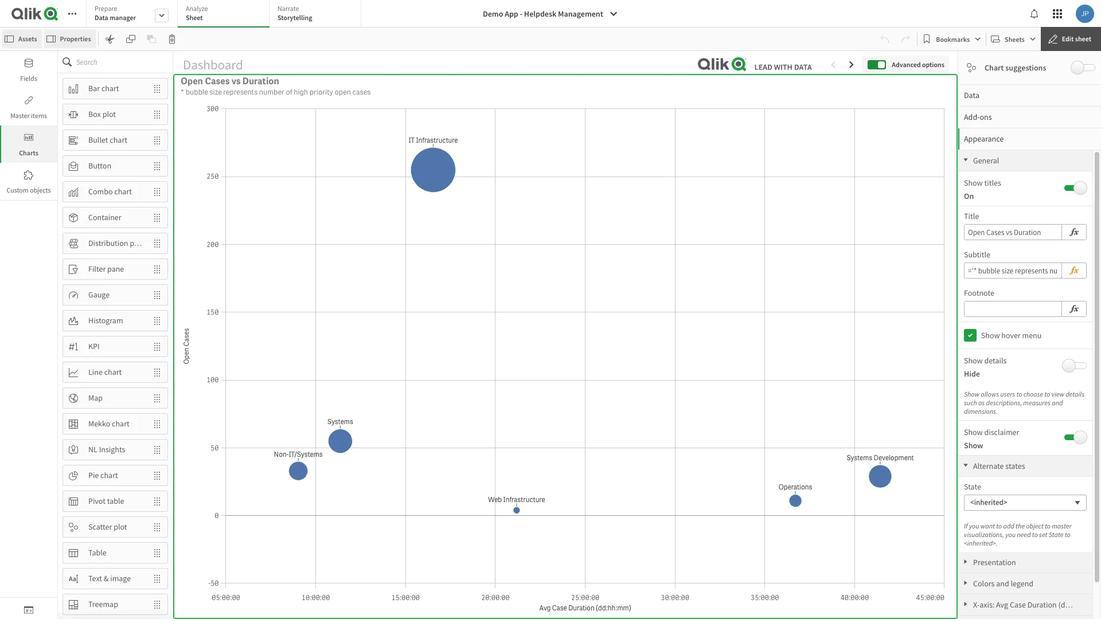Task type: describe. For each thing, give the bounding box(es) containing it.
open for open & resolved cases over time
[[179, 412, 201, 424]]

-
[[520, 9, 523, 19]]

move image for bar chart
[[147, 79, 168, 98]]

move image for nl insights
[[147, 440, 168, 460]]

such
[[965, 399, 978, 407]]

text & image
[[88, 574, 131, 584]]

master items button
[[0, 88, 57, 126]]

show for show disclaimer show
[[965, 428, 983, 438]]

bar chart
[[88, 83, 119, 94]]

hover
[[1002, 331, 1021, 341]]

scatter chart image
[[968, 63, 977, 72]]

gauge
[[88, 290, 110, 300]]

sheets
[[1006, 35, 1025, 43]]

properties button
[[44, 30, 96, 48]]

measures
[[1024, 399, 1051, 407]]

show disclaimer show
[[965, 428, 1020, 451]]

over
[[278, 412, 298, 424]]

bookmarks button
[[921, 30, 984, 48]]

none text field inside application
[[965, 263, 1063, 279]]

<inherited>.
[[965, 539, 998, 548]]

open cases vs duration * bubble size represents number of high priority open cases
[[181, 75, 371, 97]]

histogram
[[88, 316, 123, 326]]

set
[[1040, 531, 1048, 539]]

disclaimer
[[985, 428, 1020, 438]]

appearance tab
[[959, 128, 1102, 150]]

cases inside open cases vs duration * bubble size represents number of high priority open cases
[[205, 75, 230, 87]]

move image for table
[[147, 544, 168, 563]]

charts
[[19, 149, 38, 157]]

to right object
[[1046, 522, 1051, 531]]

pivot
[[88, 496, 106, 507]]

triangle bottom image
[[959, 463, 974, 469]]

master
[[10, 111, 30, 120]]

move image for filter pane
[[147, 260, 168, 279]]

& for image
[[104, 574, 109, 584]]

show for show titles on
[[965, 178, 983, 188]]

custom objects button
[[0, 163, 57, 200]]

Search text field
[[76, 51, 173, 73]]

pie
[[88, 471, 99, 481]]

if
[[965, 522, 968, 531]]

sheets button
[[989, 30, 1039, 48]]

the
[[1016, 522, 1026, 531]]

ons
[[981, 112, 993, 122]]

plot for scatter plot
[[114, 522, 127, 533]]

view
[[1052, 390, 1065, 399]]

add-
[[965, 112, 981, 122]]

management
[[558, 9, 604, 19]]

high
[[294, 87, 308, 97]]

142 button
[[439, 79, 693, 157]]

filter pane
[[88, 264, 124, 274]]

if you want to add the object to master visualizations, you need to set state to <inherited>.
[[965, 522, 1072, 548]]

203
[[794, 107, 857, 153]]

data inside prepare data manager
[[95, 13, 108, 22]]

puzzle image
[[24, 170, 33, 180]]

bullet
[[88, 135, 108, 145]]

72
[[285, 107, 327, 153]]

size
[[210, 87, 222, 97]]

resolved
[[212, 412, 249, 424]]

map
[[88, 393, 103, 404]]

distribution plot
[[88, 238, 143, 249]]

custom
[[7, 186, 29, 195]]

show for show allows users to choose to view details such as descriptions, measures and dimensions.
[[965, 390, 980, 399]]

142
[[535, 107, 597, 153]]

next sheet: performance image
[[848, 60, 857, 69]]

priority for 203
[[790, 83, 848, 107]]

chart
[[985, 63, 1005, 73]]

narrate storytelling
[[278, 4, 312, 22]]

move image for scatter plot
[[147, 518, 168, 537]]

bubble
[[186, 87, 208, 97]]

move image for text & image
[[147, 570, 168, 589]]

& for resolved
[[203, 412, 210, 424]]

edit sheet button
[[1041, 27, 1102, 51]]

data inside tab
[[965, 90, 980, 100]]

edit sheet
[[1063, 34, 1092, 43]]

0 horizontal spatial you
[[970, 522, 980, 531]]

1 horizontal spatial you
[[1006, 531, 1016, 539]]

chart for mekko chart
[[112, 419, 130, 429]]

vs
[[232, 75, 241, 87]]

charts button
[[0, 126, 57, 163]]

by
[[555, 162, 564, 174]]

x-
[[974, 600, 980, 611]]

open
[[335, 87, 351, 97]]

alternate
[[974, 461, 1005, 472]]

axis:
[[980, 600, 995, 611]]

show allows users to choose to view details such as descriptions, measures and dimensions.
[[965, 390, 1085, 416]]

mekko
[[88, 419, 110, 429]]

move image for map
[[147, 389, 168, 408]]

move image for box plot
[[147, 105, 168, 124]]

prepare
[[95, 4, 117, 13]]

dimensions.
[[965, 407, 998, 416]]

helpdesk
[[524, 9, 557, 19]]

application containing 72
[[0, 0, 1102, 620]]

add
[[1004, 522, 1015, 531]]

move image for button
[[147, 156, 168, 176]]

of
[[286, 87, 292, 97]]

fields button
[[0, 51, 57, 88]]

assets button
[[2, 30, 42, 48]]

visualizations,
[[965, 531, 1005, 539]]

details inside show allows users to choose to view details such as descriptions, measures and dimensions.
[[1066, 390, 1085, 399]]

storytelling
[[278, 13, 312, 22]]

chart for line chart
[[104, 367, 122, 378]]

menu
[[1023, 331, 1042, 341]]

combo
[[88, 187, 113, 197]]

triangle right image for colors and legend
[[959, 581, 974, 587]]

general
[[974, 156, 1000, 166]]

move image for gauge
[[147, 286, 168, 305]]

link image
[[24, 96, 33, 105]]

bookmarks
[[937, 35, 971, 43]]

represents
[[223, 87, 258, 97]]

data tab
[[959, 84, 1102, 106]]

low
[[752, 83, 786, 107]]

alternate states
[[974, 461, 1026, 472]]

open for open cases vs duration * bubble size represents number of high priority open cases
[[181, 75, 203, 87]]

treemap
[[88, 600, 118, 610]]

show up triangle bottom icon
[[965, 441, 984, 451]]

text
[[88, 574, 102, 584]]

plot for box plot
[[103, 109, 116, 119]]

state inside if you want to add the object to master visualizations, you need to set state to <inherited>.
[[1049, 531, 1064, 539]]

items
[[31, 111, 47, 120]]

scatter plot
[[88, 522, 127, 533]]

hide
[[965, 369, 981, 379]]



Task type: locate. For each thing, give the bounding box(es) containing it.
distribution
[[88, 238, 128, 249]]

presentation
[[974, 558, 1017, 568]]

data up add-
[[965, 90, 980, 100]]

open for open cases by priority type
[[504, 162, 526, 174]]

cases left "by" at the top of page
[[528, 162, 553, 174]]

kpi
[[88, 342, 100, 352]]

0 horizontal spatial state
[[965, 482, 982, 492]]

show titles on
[[965, 178, 1002, 201]]

6 move image from the top
[[147, 389, 168, 408]]

x-axis: avg case duration (dd:hh:mm)
[[974, 600, 1099, 611]]

chart suggestions
[[985, 63, 1047, 73]]

0 vertical spatial state
[[965, 482, 982, 492]]

and right colors on the right of the page
[[997, 579, 1010, 589]]

triangle right image up x-
[[959, 581, 974, 587]]

open expression editor image
[[1070, 264, 1080, 278], [1070, 302, 1080, 316]]

colors and legend
[[974, 579, 1034, 589]]

plot
[[103, 109, 116, 119], [130, 238, 143, 249], [114, 522, 127, 533]]

priority inside high priority cases 72
[[272, 83, 330, 107]]

5 move image from the top
[[147, 234, 168, 253]]

open left "by" at the top of page
[[504, 162, 526, 174]]

open inside open cases vs duration * bubble size represents number of high priority open cases
[[181, 75, 203, 87]]

delete image
[[167, 34, 177, 44]]

you right if
[[970, 522, 980, 531]]

copy image
[[126, 34, 135, 44]]

move image for treemap
[[147, 595, 168, 615]]

details right view
[[1066, 390, 1085, 399]]

details down hover
[[985, 356, 1007, 366]]

2 horizontal spatial priority
[[790, 83, 848, 107]]

priority for 72
[[272, 83, 330, 107]]

3 move image from the top
[[147, 260, 168, 279]]

to
[[1017, 390, 1023, 399], [1045, 390, 1051, 399], [997, 522, 1003, 531], [1046, 522, 1051, 531], [1033, 531, 1039, 539], [1066, 531, 1071, 539]]

descriptions,
[[987, 399, 1023, 407]]

10 move image from the top
[[147, 466, 168, 486]]

on
[[965, 191, 975, 201]]

to right users
[[1017, 390, 1023, 399]]

None text field
[[965, 224, 1063, 240], [965, 301, 1063, 317], [965, 224, 1063, 240], [965, 301, 1063, 317]]

move image for distribution plot
[[147, 234, 168, 253]]

application
[[0, 0, 1102, 620]]

table
[[88, 548, 107, 558]]

3 move image from the top
[[147, 131, 168, 150]]

demo
[[483, 9, 504, 19]]

add-ons tab
[[959, 106, 1102, 128]]

show left allows
[[965, 390, 980, 399]]

move image for kpi
[[147, 337, 168, 357]]

3 triangle right image from the top
[[959, 602, 974, 608]]

you left the on the right bottom of the page
[[1006, 531, 1016, 539]]

2 vertical spatial open
[[179, 412, 201, 424]]

advanced options
[[893, 60, 945, 69]]

1 vertical spatial open expression editor image
[[1070, 302, 1080, 316]]

duration inside open cases vs duration * bubble size represents number of high priority open cases
[[243, 75, 279, 87]]

avg
[[997, 600, 1009, 611]]

properties
[[60, 34, 91, 43]]

triangle bottom image
[[959, 157, 974, 163]]

priority
[[272, 83, 330, 107], [790, 83, 848, 107], [566, 162, 598, 174]]

plot right scatter
[[114, 522, 127, 533]]

details inside show details hide
[[985, 356, 1007, 366]]

triangle right image down <inherited>.
[[959, 560, 974, 565]]

data down the prepare
[[95, 13, 108, 22]]

move image for pie chart
[[147, 466, 168, 486]]

1 triangle right image from the top
[[959, 560, 974, 565]]

2 move image from the top
[[147, 182, 168, 202]]

move image for pivot table
[[147, 492, 168, 512]]

details
[[985, 356, 1007, 366], [1066, 390, 1085, 399]]

sheet
[[186, 13, 203, 22]]

duration right case
[[1028, 600, 1057, 611]]

move image for container
[[147, 208, 168, 228]]

13 move image from the top
[[147, 544, 168, 563]]

1 vertical spatial data
[[965, 90, 980, 100]]

0 vertical spatial open
[[181, 75, 203, 87]]

titles
[[985, 178, 1002, 188]]

choose
[[1024, 390, 1044, 399]]

state down triangle bottom icon
[[965, 482, 982, 492]]

open expression editor image
[[1070, 226, 1080, 239]]

move image for histogram
[[147, 311, 168, 331]]

triangle right image
[[959, 560, 974, 565], [959, 581, 974, 587], [959, 602, 974, 608]]

colors
[[974, 579, 995, 589]]

duration right vs
[[243, 75, 279, 87]]

1 horizontal spatial data
[[965, 90, 980, 100]]

14 move image from the top
[[147, 570, 168, 589]]

0 vertical spatial data
[[95, 13, 108, 22]]

to left set
[[1033, 531, 1039, 539]]

0 vertical spatial details
[[985, 356, 1007, 366]]

container
[[88, 212, 121, 223]]

chart right mekko
[[112, 419, 130, 429]]

and inside show allows users to choose to view details such as descriptions, measures and dimensions.
[[1053, 399, 1064, 407]]

to left view
[[1045, 390, 1051, 399]]

0 horizontal spatial &
[[104, 574, 109, 584]]

1 open expression editor image from the top
[[1070, 264, 1080, 278]]

& left resolved in the left bottom of the page
[[203, 412, 210, 424]]

time
[[300, 412, 320, 424]]

state right set
[[1049, 531, 1064, 539]]

tab list
[[86, 0, 366, 29]]

1 vertical spatial duration
[[1028, 600, 1057, 611]]

0 horizontal spatial and
[[997, 579, 1010, 589]]

cases left vs
[[205, 75, 230, 87]]

0 horizontal spatial priority
[[272, 83, 330, 107]]

1 vertical spatial state
[[1049, 531, 1064, 539]]

object image
[[24, 133, 33, 142]]

1 vertical spatial triangle right image
[[959, 581, 974, 587]]

priority inside low priority cases 203
[[790, 83, 848, 107]]

open
[[181, 75, 203, 87], [504, 162, 526, 174], [179, 412, 201, 424]]

want
[[981, 522, 996, 531]]

app
[[505, 9, 519, 19]]

table
[[107, 496, 124, 507]]

1 vertical spatial &
[[104, 574, 109, 584]]

cases down next sheet: performance image
[[852, 83, 899, 107]]

chart right pie
[[100, 471, 118, 481]]

2 move image from the top
[[147, 105, 168, 124]]

1 horizontal spatial &
[[203, 412, 210, 424]]

open cases by priority type
[[504, 162, 619, 174]]

8 move image from the top
[[147, 415, 168, 434]]

chart for pie chart
[[100, 471, 118, 481]]

prepare data manager
[[95, 4, 136, 22]]

filter
[[88, 264, 106, 274]]

7 move image from the top
[[147, 337, 168, 357]]

legend
[[1011, 579, 1034, 589]]

show details hide
[[965, 356, 1007, 379]]

line chart
[[88, 367, 122, 378]]

show down dimensions.
[[965, 428, 983, 438]]

1 horizontal spatial state
[[1049, 531, 1064, 539]]

type
[[600, 162, 619, 174]]

1 vertical spatial and
[[997, 579, 1010, 589]]

open left size
[[181, 75, 203, 87]]

tab list containing prepare
[[86, 0, 366, 29]]

priority
[[310, 87, 333, 97]]

0 vertical spatial plot
[[103, 109, 116, 119]]

image
[[110, 574, 131, 584]]

variables image
[[24, 606, 33, 615]]

&
[[203, 412, 210, 424], [104, 574, 109, 584]]

triangle right image for x-axis: avg case duration (dd:hh:mm)
[[959, 602, 974, 608]]

cases
[[205, 75, 230, 87], [334, 83, 382, 107], [852, 83, 899, 107], [528, 162, 553, 174], [251, 412, 276, 424]]

show up hide
[[965, 356, 983, 366]]

show for show hover menu
[[982, 331, 1001, 341]]

11 move image from the top
[[147, 492, 168, 512]]

show inside show details hide
[[965, 356, 983, 366]]

chart right bullet
[[110, 135, 127, 145]]

15 move image from the top
[[147, 595, 168, 615]]

2 vertical spatial triangle right image
[[959, 602, 974, 608]]

1 vertical spatial open
[[504, 162, 526, 174]]

1 horizontal spatial and
[[1053, 399, 1064, 407]]

case
[[1011, 600, 1027, 611]]

1 move image from the top
[[147, 156, 168, 176]]

move image for combo chart
[[147, 182, 168, 202]]

show hover menu
[[982, 331, 1042, 341]]

assets
[[18, 34, 37, 43]]

chart right bar
[[102, 83, 119, 94]]

open left resolved in the left bottom of the page
[[179, 412, 201, 424]]

chart right combo
[[114, 187, 132, 197]]

0 vertical spatial &
[[203, 412, 210, 424]]

and
[[1053, 399, 1064, 407], [997, 579, 1010, 589]]

cases inside low priority cases 203
[[852, 83, 899, 107]]

fields
[[20, 74, 37, 83]]

show
[[965, 178, 983, 188], [982, 331, 1001, 341], [965, 356, 983, 366], [965, 390, 980, 399], [965, 428, 983, 438], [965, 441, 984, 451]]

1 horizontal spatial duration
[[1028, 600, 1057, 611]]

plot for distribution plot
[[130, 238, 143, 249]]

analyze
[[186, 4, 208, 13]]

sheet
[[1076, 34, 1092, 43]]

suggestions
[[1006, 63, 1047, 73]]

pivot table
[[88, 496, 124, 507]]

nl insights
[[88, 445, 125, 455]]

1 horizontal spatial priority
[[566, 162, 598, 174]]

4 move image from the top
[[147, 208, 168, 228]]

triangle right image for presentation
[[959, 560, 974, 565]]

show inside show allows users to choose to view details such as descriptions, measures and dimensions.
[[965, 390, 980, 399]]

0 horizontal spatial data
[[95, 13, 108, 22]]

2 triangle right image from the top
[[959, 581, 974, 587]]

open & resolved cases over time
[[179, 412, 320, 424]]

users
[[1001, 390, 1016, 399]]

open expression editor image for footnote
[[1070, 302, 1080, 316]]

(dd:hh:mm)
[[1059, 600, 1099, 611]]

pane
[[107, 264, 124, 274]]

move image
[[147, 79, 168, 98], [147, 105, 168, 124], [147, 131, 168, 150], [147, 208, 168, 228], [147, 234, 168, 253], [147, 286, 168, 305], [147, 337, 168, 357], [147, 415, 168, 434], [147, 440, 168, 460], [147, 466, 168, 486], [147, 492, 168, 512], [147, 518, 168, 537], [147, 544, 168, 563], [147, 570, 168, 589], [147, 595, 168, 615]]

move image
[[147, 156, 168, 176], [147, 182, 168, 202], [147, 260, 168, 279], [147, 311, 168, 331], [147, 363, 168, 383], [147, 389, 168, 408]]

4 move image from the top
[[147, 311, 168, 331]]

0 vertical spatial and
[[1053, 399, 1064, 407]]

chart
[[102, 83, 119, 94], [110, 135, 127, 145], [114, 187, 132, 197], [104, 367, 122, 378], [112, 419, 130, 429], [100, 471, 118, 481]]

1 vertical spatial plot
[[130, 238, 143, 249]]

bar
[[88, 83, 100, 94]]

chart for bar chart
[[102, 83, 119, 94]]

None text field
[[965, 263, 1063, 279]]

plot right distribution
[[130, 238, 143, 249]]

database image
[[24, 59, 33, 68]]

footnote
[[965, 288, 995, 298]]

plot right box
[[103, 109, 116, 119]]

show up on
[[965, 178, 983, 188]]

1 vertical spatial details
[[1066, 390, 1085, 399]]

move image for bullet chart
[[147, 131, 168, 150]]

1 horizontal spatial details
[[1066, 390, 1085, 399]]

2 vertical spatial plot
[[114, 522, 127, 533]]

cases
[[353, 87, 371, 97]]

5 move image from the top
[[147, 363, 168, 383]]

cases right priority
[[334, 83, 382, 107]]

you
[[970, 522, 980, 531], [1006, 531, 1016, 539]]

object
[[1027, 522, 1044, 531]]

insights
[[99, 445, 125, 455]]

0 vertical spatial duration
[[243, 75, 279, 87]]

to left add
[[997, 522, 1003, 531]]

move image for mekko chart
[[147, 415, 168, 434]]

narrate
[[278, 4, 299, 13]]

add-ons
[[965, 112, 993, 122]]

0 horizontal spatial details
[[985, 356, 1007, 366]]

6 move image from the top
[[147, 286, 168, 305]]

manager
[[110, 13, 136, 22]]

scatter
[[88, 522, 112, 533]]

chart for bullet chart
[[110, 135, 127, 145]]

high priority cases 72
[[231, 83, 382, 153]]

to right set
[[1066, 531, 1071, 539]]

0 vertical spatial triangle right image
[[959, 560, 974, 565]]

james peterson image
[[1077, 5, 1095, 23]]

options
[[923, 60, 945, 69]]

& right text
[[104, 574, 109, 584]]

cases inside high priority cases 72
[[334, 83, 382, 107]]

show inside show titles on
[[965, 178, 983, 188]]

9 move image from the top
[[147, 440, 168, 460]]

1 move image from the top
[[147, 79, 168, 98]]

open expression editor image for subtitle
[[1070, 264, 1080, 278]]

triangle right image left axis:
[[959, 602, 974, 608]]

0 horizontal spatial duration
[[243, 75, 279, 87]]

0 vertical spatial open expression editor image
[[1070, 264, 1080, 278]]

show for show details hide
[[965, 356, 983, 366]]

move image for line chart
[[147, 363, 168, 383]]

chart right 'line'
[[104, 367, 122, 378]]

2 open expression editor image from the top
[[1070, 302, 1080, 316]]

and right measures
[[1053, 399, 1064, 407]]

12 move image from the top
[[147, 518, 168, 537]]

show left hover
[[982, 331, 1001, 341]]

chart for combo chart
[[114, 187, 132, 197]]

cut image
[[105, 34, 115, 44]]

cases left over
[[251, 412, 276, 424]]



Task type: vqa. For each thing, say whether or not it's contained in the screenshot.
GENERAL
yes



